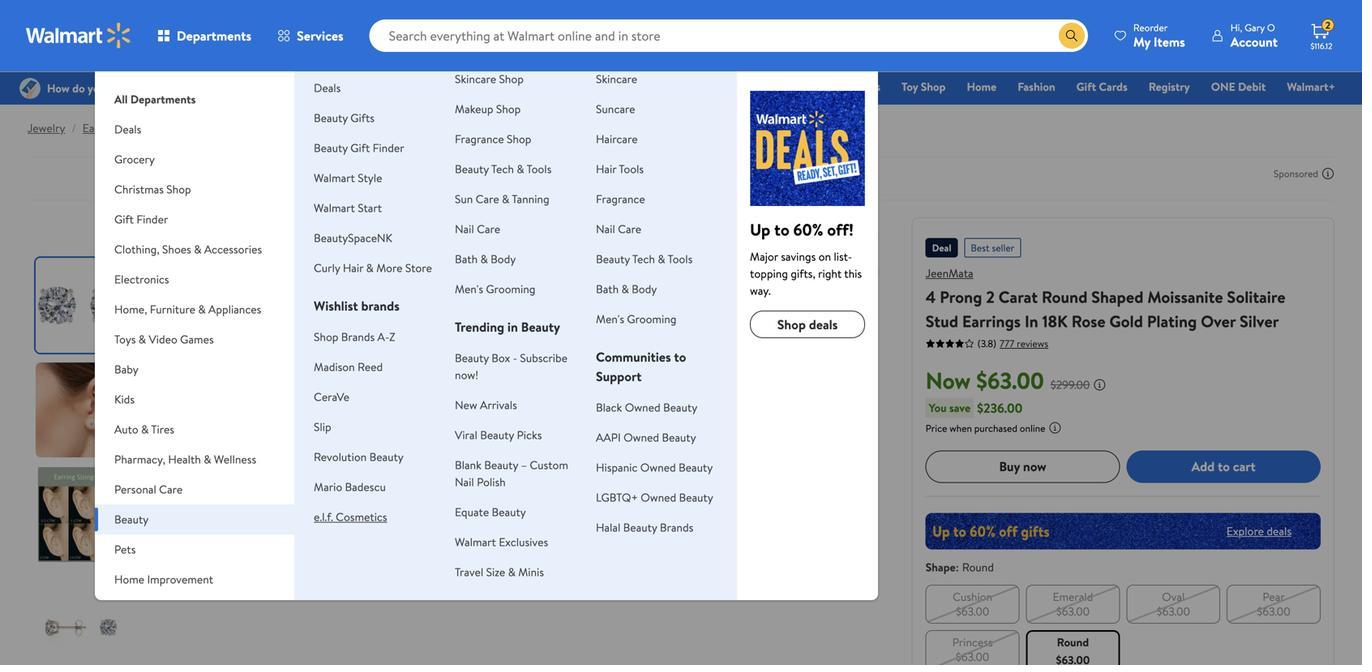 Task type: describe. For each thing, give the bounding box(es) containing it.
1 horizontal spatial bath & body link
[[596, 281, 657, 297]]

fashion
[[1018, 79, 1056, 94]]

shop deals link
[[750, 311, 866, 338]]

deals link for grocery & essentials
[[474, 78, 515, 95]]

walmart for walmart start
[[314, 200, 355, 216]]

grooming for bottommost men's grooming link
[[627, 311, 677, 327]]

beauty up badescu
[[370, 449, 404, 465]]

bath & body for the right bath & body link
[[596, 281, 657, 297]]

lgbtq+ owned beauty
[[596, 490, 714, 505]]

to for communities
[[674, 348, 687, 366]]

a-
[[378, 329, 389, 345]]

list-
[[834, 249, 853, 264]]

sun
[[455, 191, 473, 207]]

men's for the topmost men's grooming link
[[455, 281, 483, 297]]

save
[[950, 400, 971, 416]]

beauty left gifts
[[314, 110, 348, 126]]

aapi owned beauty
[[596, 430, 696, 445]]

:
[[956, 559, 959, 575]]

furniture
[[150, 301, 195, 317]]

halal
[[596, 520, 621, 535]]

shop for the makeup shop link
[[496, 101, 521, 117]]

accessories
[[204, 241, 262, 257]]

black owned beauty link
[[596, 399, 698, 415]]

gift for gift cards
[[1077, 79, 1097, 94]]

emerald
[[1053, 589, 1094, 605]]

ad disclaimer and feedback image
[[1322, 167, 1335, 180]]

shop brands a-z link
[[314, 329, 395, 345]]

registry link
[[1142, 78, 1198, 95]]

nail care link for communities
[[596, 221, 642, 237]]

beauty down arrivals
[[480, 427, 514, 443]]

jewelry link
[[28, 120, 65, 136]]

pharmacy, health & wellness
[[114, 451, 256, 467]]

Walmart Site-Wide search field
[[370, 19, 1088, 52]]

video
[[149, 331, 178, 347]]

all departments link
[[95, 71, 294, 114]]

christmas for christmas shop dropdown button
[[114, 181, 164, 197]]

search icon image
[[1066, 29, 1079, 42]]

$63.00 for pear $63.00
[[1258, 603, 1291, 619]]

haircare
[[596, 131, 638, 147]]

4 prong 2 carat round shaped moissanite solitaire stud earrings in 18k rose gold plating over silver - image 3 of 5 image
[[36, 467, 131, 562]]

debit
[[1239, 79, 1266, 94]]

$63.00 for cushion $63.00
[[956, 603, 990, 619]]

1 horizontal spatial earrings
[[170, 120, 210, 136]]

new arrivals link
[[455, 397, 517, 413]]

rose
[[1072, 310, 1106, 333]]

pear $63.00
[[1258, 589, 1291, 619]]

health
[[168, 451, 201, 467]]

1 vertical spatial men's grooming link
[[596, 311, 677, 327]]

men's for bottommost men's grooming link
[[596, 311, 625, 327]]

jeenmata
[[926, 265, 974, 281]]

madison
[[314, 359, 355, 375]]

grooming for the topmost men's grooming link
[[486, 281, 536, 297]]

electronics button
[[95, 264, 294, 294]]

2 inside the jeenmata 4 prong 2 carat round shaped moissanite solitaire stud earrings in 18k rose gold plating over silver
[[987, 286, 995, 308]]

moissanite
[[1148, 286, 1224, 308]]

new arrivals
[[455, 397, 517, 413]]

hair tools
[[596, 161, 644, 177]]

silver inside the jeenmata 4 prong 2 carat round shaped moissanite solitaire stud earrings in 18k rose gold plating over silver
[[1240, 310, 1280, 333]]

aapi owned beauty link
[[596, 430, 696, 445]]

4 prong 2 carat round shaped moissanite solitaire stud earrings in 18k rose gold plating over silver - image 4 of 5 image
[[36, 572, 131, 665]]

reorder my items
[[1134, 21, 1186, 51]]

beauty down "fragrance" link
[[596, 251, 630, 267]]

0 vertical spatial 2
[[1326, 18, 1331, 32]]

pharmacy,
[[114, 451, 165, 467]]

shop for fragrance shop link
[[507, 131, 532, 147]]

beauty gift finder link
[[314, 140, 404, 156]]

tech for top "beauty tech & tools" link
[[491, 161, 514, 177]]

walmart style link
[[314, 170, 382, 186]]

tanning
[[512, 191, 550, 207]]

fragrance for fragrance shop
[[455, 131, 504, 147]]

revolution beauty link
[[314, 449, 404, 465]]

nail care for trending
[[455, 221, 501, 237]]

you save $236.00
[[929, 399, 1023, 417]]

beauty up sun
[[455, 161, 489, 177]]

deals for beauty gifts
[[314, 80, 341, 96]]

0 horizontal spatial silver
[[140, 120, 167, 136]]

$63.00 for emerald $63.00
[[1057, 603, 1090, 619]]

deals for grocery & essentials
[[481, 79, 508, 94]]

clothing,
[[114, 241, 160, 257]]

shop for the skincare shop link
[[499, 71, 524, 87]]

equate beauty link
[[455, 504, 526, 520]]

1 vertical spatial round
[[963, 559, 994, 575]]

home link
[[960, 78, 1004, 95]]

solitaire
[[1228, 286, 1286, 308]]

e.l.f.
[[314, 509, 333, 525]]

tools for the rightmost "beauty tech & tools" link
[[668, 251, 693, 267]]

zoom image modal image
[[854, 261, 873, 281]]

home for home
[[967, 79, 997, 94]]

electronics for the electronics link
[[826, 79, 881, 94]]

care for trending's nail care link
[[477, 221, 501, 237]]

e.l.f. cosmetics link
[[314, 509, 387, 525]]

1 horizontal spatial finder
[[373, 140, 404, 156]]

4 prong 2 carat round shaped moissanite solitaire stud earrings in 18k rose gold plating over silver - image 2 of 5 image
[[36, 363, 131, 457]]

items
[[1154, 33, 1186, 51]]

nail for communities
[[596, 221, 615, 237]]

improvement
[[147, 571, 213, 587]]

beauty down "beauty gifts"
[[314, 140, 348, 156]]

-
[[513, 350, 517, 366]]

madison reed
[[314, 359, 383, 375]]

to for add
[[1218, 458, 1230, 475]]

aapi
[[596, 430, 621, 445]]

1 / from the left
[[72, 120, 76, 136]]

0 vertical spatial brands
[[341, 329, 375, 345]]

finder inside gift finder 'dropdown button'
[[137, 211, 168, 227]]

gift cards
[[1077, 79, 1128, 94]]

support
[[596, 367, 642, 385]]

walmart style
[[314, 170, 382, 186]]

beauty box - subscribe now! link
[[455, 350, 568, 383]]

18k
[[1043, 310, 1068, 333]]

equate
[[455, 504, 489, 520]]

beauty inside dropdown button
[[114, 511, 149, 527]]

add
[[1192, 458, 1215, 475]]

beauty inside blank beauty – custom nail polish
[[484, 457, 518, 473]]

grocery button
[[95, 144, 294, 174]]

1 horizontal spatial beauty tech & tools link
[[596, 251, 693, 267]]

departments inside "dropdown button"
[[177, 27, 252, 45]]

auto
[[114, 421, 138, 437]]

off!
[[828, 218, 854, 241]]

sun care & tanning
[[455, 191, 550, 207]]

learn more about strikethrough prices image
[[1094, 378, 1107, 391]]

lgbtq+
[[596, 490, 638, 505]]

fragrance for "fragrance" link
[[596, 191, 645, 207]]

care for sun care & tanning link
[[476, 191, 499, 207]]

beauty right halal
[[623, 520, 657, 535]]

sponsored
[[1274, 167, 1319, 180]]

shop up madison
[[314, 329, 339, 345]]

makeup shop link
[[455, 101, 521, 117]]

savings
[[781, 249, 816, 264]]

fashion link
[[1011, 78, 1063, 95]]

beauty right in
[[521, 318, 560, 336]]

up
[[750, 218, 771, 241]]

madison reed link
[[314, 359, 383, 375]]

equate beauty
[[455, 504, 526, 520]]

0 vertical spatial men's grooming link
[[455, 281, 536, 297]]

electronics link
[[819, 78, 888, 95]]

black owned beauty
[[596, 399, 698, 415]]

gift for gift finder
[[114, 211, 134, 227]]

gift finder button
[[95, 204, 294, 234]]

walmart for walmart exclusives
[[455, 534, 496, 550]]

walmart+ link
[[1280, 78, 1343, 95]]

viral beauty picks link
[[455, 427, 542, 443]]

best
[[971, 241, 990, 255]]

60%
[[794, 218, 824, 241]]

legal information image
[[1049, 421, 1062, 434]]

patio & garden
[[114, 601, 189, 617]]

e.l.f. cosmetics
[[314, 509, 387, 525]]

auto & tires
[[114, 421, 174, 437]]

cosmetics
[[336, 509, 387, 525]]

communities to support
[[596, 348, 687, 385]]



Task type: vqa. For each thing, say whether or not it's contained in the screenshot.
lake wylie supercenter ICON
no



Task type: locate. For each thing, give the bounding box(es) containing it.
hair down haircare
[[596, 161, 617, 177]]

shop up "makeup shop"
[[499, 71, 524, 87]]

beauty up the lgbtq+ owned beauty link
[[679, 460, 713, 475]]

beauty
[[314, 110, 348, 126], [314, 140, 348, 156], [455, 161, 489, 177], [596, 251, 630, 267], [521, 318, 560, 336], [455, 350, 489, 366], [663, 399, 698, 415], [480, 427, 514, 443], [662, 430, 696, 445], [370, 449, 404, 465], [484, 457, 518, 473], [679, 460, 713, 475], [679, 490, 714, 505], [492, 504, 526, 520], [114, 511, 149, 527], [623, 520, 657, 535]]

beauty up aapi owned beauty link
[[663, 399, 698, 415]]

0 vertical spatial silver
[[140, 120, 167, 136]]

beauty up now!
[[455, 350, 489, 366]]

deals down all
[[114, 121, 141, 137]]

haircare link
[[596, 131, 638, 147]]

1 vertical spatial bath & body link
[[596, 281, 657, 297]]

beauty image
[[750, 91, 866, 206]]

0 horizontal spatial men's
[[455, 281, 483, 297]]

deals inside dropdown button
[[114, 121, 141, 137]]

shaped
[[1092, 286, 1144, 308]]

0 horizontal spatial body
[[491, 251, 516, 267]]

0 horizontal spatial electronics
[[114, 271, 169, 287]]

deals up beauty gifts link
[[314, 80, 341, 96]]

to right communities
[[674, 348, 687, 366]]

0 vertical spatial men's
[[455, 281, 483, 297]]

Search search field
[[370, 19, 1088, 52]]

body
[[491, 251, 516, 267], [632, 281, 657, 297]]

0 vertical spatial electronics
[[826, 79, 881, 94]]

bath up communities
[[596, 281, 619, 297]]

1 horizontal spatial body
[[632, 281, 657, 297]]

grooming up communities
[[627, 311, 677, 327]]

0 horizontal spatial fragrance
[[455, 131, 504, 147]]

grocery left essentials
[[529, 79, 569, 94]]

1 horizontal spatial silver
[[1240, 310, 1280, 333]]

0 horizontal spatial deals link
[[314, 80, 341, 96]]

jeenmata 4 prong 2 carat round shaped moissanite solitaire stud earrings in 18k rose gold plating over silver
[[926, 265, 1286, 333]]

4 prong 2 carat round shaped moissanite solitaire stud earrings in 18k rose gold plating over silver - image 1 of 5 image
[[36, 258, 131, 353]]

1 vertical spatial beauty tech & tools link
[[596, 251, 693, 267]]

nail inside blank beauty – custom nail polish
[[455, 474, 474, 490]]

electronics inside dropdown button
[[114, 271, 169, 287]]

home for home improvement
[[114, 571, 144, 587]]

to inside communities to support
[[674, 348, 687, 366]]

1 horizontal spatial home
[[967, 79, 997, 94]]

777
[[1000, 337, 1015, 350]]

lgbtq+ owned beauty link
[[596, 490, 714, 505]]

round inside the jeenmata 4 prong 2 carat round shaped moissanite solitaire stud earrings in 18k rose gold plating over silver
[[1042, 286, 1088, 308]]

1 horizontal spatial bath & body
[[596, 281, 657, 297]]

men's grooming link up trending in beauty
[[455, 281, 536, 297]]

men's up communities
[[596, 311, 625, 327]]

bath & body for leftmost bath & body link
[[455, 251, 516, 267]]

2 / from the left
[[129, 120, 134, 136]]

0 vertical spatial gift
[[1077, 79, 1097, 94]]

to right up
[[775, 218, 790, 241]]

beauty tech & tools link up sun care & tanning
[[455, 161, 552, 177]]

0 horizontal spatial to
[[674, 348, 687, 366]]

body for the right bath & body link
[[632, 281, 657, 297]]

beauty tech & tools up sun care & tanning
[[455, 161, 552, 177]]

2 vertical spatial to
[[1218, 458, 1230, 475]]

hair right curly
[[343, 260, 364, 276]]

care down sun care & tanning link
[[477, 221, 501, 237]]

shop left the electronics link
[[780, 79, 805, 94]]

0 vertical spatial hair
[[596, 161, 617, 177]]

walmart exclusives link
[[455, 534, 548, 550]]

start
[[358, 200, 382, 216]]

plating
[[1148, 310, 1198, 333]]

emerald $63.00
[[1053, 589, 1094, 619]]

christmas shop for christmas shop dropdown button
[[114, 181, 191, 197]]

$63.00 for now $63.00
[[977, 365, 1045, 396]]

bath right store
[[455, 251, 478, 267]]

0 horizontal spatial earrings
[[83, 120, 123, 136]]

christmas for christmas shop link
[[727, 79, 777, 94]]

nail for trending
[[455, 221, 474, 237]]

to inside up to 60% off! major savings on list- topping gifts, right this way.
[[775, 218, 790, 241]]

shape : round
[[926, 559, 994, 575]]

nail down sun
[[455, 221, 474, 237]]

1 horizontal spatial men's
[[596, 311, 625, 327]]

deals link up beauty gifts link
[[314, 80, 341, 96]]

picks
[[517, 427, 542, 443]]

0 vertical spatial bath & body
[[455, 251, 516, 267]]

2 nail care link from the left
[[596, 221, 642, 237]]

deals link for beauty gifts
[[314, 80, 341, 96]]

bath for leftmost bath & body link
[[455, 251, 478, 267]]

earrings up (3.8)
[[963, 310, 1021, 333]]

services
[[297, 27, 344, 45]]

oval $63.00
[[1157, 589, 1191, 619]]

1 vertical spatial grocery
[[114, 151, 155, 167]]

skincare for skincare link
[[596, 71, 638, 87]]

2 nail care from the left
[[596, 221, 642, 237]]

1 horizontal spatial men's grooming link
[[596, 311, 677, 327]]

1 vertical spatial hair
[[343, 260, 364, 276]]

wishlist brands
[[314, 297, 400, 315]]

toy shop
[[902, 79, 946, 94]]

$236.00
[[978, 399, 1023, 417]]

bath & body up communities
[[596, 281, 657, 297]]

earrings inside the jeenmata 4 prong 2 carat round shaped moissanite solitaire stud earrings in 18k rose gold plating over silver
[[963, 310, 1021, 333]]

departments up the all departments 'link'
[[177, 27, 252, 45]]

shop for christmas shop dropdown button
[[167, 181, 191, 197]]

grocery for grocery
[[114, 151, 155, 167]]

1 skincare from the left
[[455, 71, 496, 87]]

1 vertical spatial home
[[114, 571, 144, 587]]

0 vertical spatial to
[[775, 218, 790, 241]]

home improvement button
[[95, 565, 294, 595]]

personal care
[[114, 481, 183, 497]]

owned for aapi
[[624, 430, 659, 445]]

0 horizontal spatial men's grooming
[[455, 281, 536, 297]]

owned down hispanic owned beauty
[[641, 490, 677, 505]]

1 nail care from the left
[[455, 221, 501, 237]]

brands left a-
[[341, 329, 375, 345]]

to inside button
[[1218, 458, 1230, 475]]

earrings down all
[[83, 120, 123, 136]]

toy shop link
[[895, 78, 953, 95]]

patio
[[114, 601, 140, 617]]

$63.00 for princess $63.00
[[956, 649, 990, 665]]

2 up $116.12
[[1326, 18, 1331, 32]]

nail care for communities
[[596, 221, 642, 237]]

shop up fragrance shop link
[[496, 101, 521, 117]]

home improvement
[[114, 571, 213, 587]]

1 vertical spatial walmart
[[314, 200, 355, 216]]

0 horizontal spatial christmas shop
[[114, 181, 191, 197]]

walmart start link
[[314, 200, 382, 216]]

brands down lgbtq+ owned beauty
[[660, 520, 694, 535]]

appliances
[[208, 301, 261, 317]]

bath for the right bath & body link
[[596, 281, 619, 297]]

1 horizontal spatial tools
[[619, 161, 644, 177]]

body down sun care & tanning
[[491, 251, 516, 267]]

body for leftmost bath & body link
[[491, 251, 516, 267]]

/ right earrings link
[[129, 120, 134, 136]]

beauty up walmart exclusives link
[[492, 504, 526, 520]]

nail care
[[455, 221, 501, 237], [596, 221, 642, 237]]

0 vertical spatial tech
[[491, 161, 514, 177]]

princess $63.00
[[953, 634, 993, 665]]

$63.00 inside cushion $63.00
[[956, 603, 990, 619]]

shoes
[[162, 241, 191, 257]]

best seller
[[971, 241, 1015, 255]]

0 vertical spatial round
[[1042, 286, 1088, 308]]

tools for top "beauty tech & tools" link
[[527, 161, 552, 177]]

$63.00
[[977, 365, 1045, 396], [956, 603, 990, 619], [1057, 603, 1090, 619], [1157, 603, 1191, 619], [1258, 603, 1291, 619], [956, 649, 990, 665]]

men's up trending
[[455, 281, 483, 297]]

1 vertical spatial beauty tech & tools
[[596, 251, 693, 267]]

pets
[[114, 541, 136, 557]]

sun care & tanning link
[[455, 191, 550, 207]]

0 horizontal spatial /
[[72, 120, 76, 136]]

beauty up polish
[[484, 457, 518, 473]]

beauty inside beauty box - subscribe now!
[[455, 350, 489, 366]]

0 horizontal spatial grocery
[[114, 151, 155, 167]]

0 vertical spatial beauty tech & tools link
[[455, 161, 552, 177]]

cushion $63.00
[[953, 589, 993, 619]]

0 horizontal spatial christmas
[[114, 181, 164, 197]]

walmart for walmart style
[[314, 170, 355, 186]]

0 horizontal spatial men's grooming link
[[455, 281, 536, 297]]

0 vertical spatial grooming
[[486, 281, 536, 297]]

christmas shop down the walmart site-wide 'search box'
[[727, 79, 805, 94]]

cerave
[[314, 389, 350, 405]]

up to sixty percent off deals. shop now. image
[[926, 513, 1321, 549]]

pharmacy, health & wellness button
[[95, 445, 294, 475]]

0 vertical spatial fragrance
[[455, 131, 504, 147]]

blank beauty – custom nail polish
[[455, 457, 569, 490]]

round button
[[1027, 630, 1120, 665]]

hair
[[596, 161, 617, 177], [343, 260, 364, 276]]

shop down "makeup shop"
[[507, 131, 532, 147]]

0 vertical spatial men's grooming
[[455, 281, 536, 297]]

1 horizontal spatial grocery
[[529, 79, 569, 94]]

tech up sun care & tanning
[[491, 161, 514, 177]]

men's grooming up communities
[[596, 311, 677, 327]]

shape list
[[923, 581, 1325, 665]]

departments up silver earrings link
[[130, 91, 196, 107]]

beauty gift finder
[[314, 140, 404, 156]]

halal beauty brands link
[[596, 520, 694, 535]]

1 vertical spatial bath
[[596, 281, 619, 297]]

round down 'emerald $63.00'
[[1057, 634, 1090, 650]]

finder up style
[[373, 140, 404, 156]]

0 vertical spatial christmas
[[727, 79, 777, 94]]

1 horizontal spatial beauty tech & tools
[[596, 251, 693, 267]]

1 vertical spatial christmas
[[114, 181, 164, 197]]

beautyspacenk
[[314, 230, 393, 246]]

skincare for skincare shop
[[455, 71, 496, 87]]

bath & body link up communities
[[596, 281, 657, 297]]

shop brands a-z
[[314, 329, 395, 345]]

walmart down walmart style link
[[314, 200, 355, 216]]

curly
[[314, 260, 340, 276]]

tech for the rightmost "beauty tech & tools" link
[[633, 251, 655, 267]]

0 horizontal spatial nail care
[[455, 221, 501, 237]]

owned down black owned beauty
[[624, 430, 659, 445]]

communities
[[596, 348, 671, 366]]

silver
[[140, 120, 167, 136], [1240, 310, 1280, 333]]

tech down "fragrance" link
[[633, 251, 655, 267]]

mario badescu link
[[314, 479, 386, 495]]

1 vertical spatial brands
[[660, 520, 694, 535]]

1 vertical spatial 2
[[987, 286, 995, 308]]

1 vertical spatial departments
[[130, 91, 196, 107]]

1 vertical spatial men's grooming
[[596, 311, 677, 327]]

walmart
[[314, 170, 355, 186], [314, 200, 355, 216], [455, 534, 496, 550]]

grocery
[[529, 79, 569, 94], [114, 151, 155, 167]]

gift left cards
[[1077, 79, 1097, 94]]

christmas shop inside dropdown button
[[114, 181, 191, 197]]

1 vertical spatial christmas shop
[[114, 181, 191, 197]]

owned for hispanic
[[641, 460, 676, 475]]

grocery & essentials
[[529, 79, 630, 94]]

skincare up suncare at the left top of page
[[596, 71, 638, 87]]

1 vertical spatial silver
[[1240, 310, 1280, 333]]

1 horizontal spatial tech
[[633, 251, 655, 267]]

fragrance shop link
[[455, 131, 532, 147]]

home inside dropdown button
[[114, 571, 144, 587]]

z
[[389, 329, 395, 345]]

nail down "fragrance" link
[[596, 221, 615, 237]]

1 nail care link from the left
[[455, 221, 501, 237]]

2 vertical spatial gift
[[114, 211, 134, 227]]

home, furniture & appliances
[[114, 301, 261, 317]]

electronics down "clothing,"
[[114, 271, 169, 287]]

grocery for grocery & essentials
[[529, 79, 569, 94]]

0 vertical spatial bath & body link
[[455, 251, 516, 267]]

tech
[[491, 161, 514, 177], [633, 251, 655, 267]]

shop for toy shop link
[[921, 79, 946, 94]]

hispanic owned beauty
[[596, 460, 713, 475]]

0 vertical spatial bath
[[455, 251, 478, 267]]

round up 18k
[[1042, 286, 1088, 308]]

& inside 'dropdown button'
[[194, 241, 202, 257]]

beauty down hispanic owned beauty
[[679, 490, 714, 505]]

owned for lgbtq+
[[641, 490, 677, 505]]

grocery inside dropdown button
[[114, 151, 155, 167]]

badescu
[[345, 479, 386, 495]]

care down "fragrance" link
[[618, 221, 642, 237]]

home up patio at the left bottom of page
[[114, 571, 144, 587]]

walmart up walmart start
[[314, 170, 355, 186]]

0 vertical spatial finder
[[373, 140, 404, 156]]

1 horizontal spatial hair
[[596, 161, 617, 177]]

suncare link
[[596, 101, 635, 117]]

one
[[1212, 79, 1236, 94]]

skincare up makeup
[[455, 71, 496, 87]]

fragrance down hair tools at top
[[596, 191, 645, 207]]

care down health
[[159, 481, 183, 497]]

on
[[819, 249, 831, 264]]

1 vertical spatial finder
[[137, 211, 168, 227]]

christmas shop up gift finder
[[114, 181, 191, 197]]

size
[[486, 564, 506, 580]]

shop down grocery dropdown button
[[167, 181, 191, 197]]

men's grooming up trending in beauty
[[455, 281, 536, 297]]

finder up "clothing,"
[[137, 211, 168, 227]]

gift up "clothing,"
[[114, 211, 134, 227]]

kids button
[[95, 384, 294, 414]]

when
[[950, 421, 972, 435]]

seller
[[992, 241, 1015, 255]]

care for nail care link corresponding to communities
[[618, 221, 642, 237]]

reorder
[[1134, 21, 1168, 34]]

nail care down "fragrance" link
[[596, 221, 642, 237]]

2 skincare from the left
[[596, 71, 638, 87]]

finder
[[373, 140, 404, 156], [137, 211, 168, 227]]

walmart image
[[26, 23, 131, 49]]

nail care link down "fragrance" link
[[596, 221, 642, 237]]

$63.00 inside 'emerald $63.00'
[[1057, 603, 1090, 619]]

men's grooming link up communities
[[596, 311, 677, 327]]

1 horizontal spatial christmas shop
[[727, 79, 805, 94]]

box
[[492, 350, 510, 366]]

personal care button
[[95, 475, 294, 505]]

nail care link
[[455, 221, 501, 237], [596, 221, 642, 237]]

shop for christmas shop link
[[780, 79, 805, 94]]

1 vertical spatial to
[[674, 348, 687, 366]]

home left fashion
[[967, 79, 997, 94]]

777 reviews link
[[997, 337, 1049, 350]]

1 horizontal spatial to
[[775, 218, 790, 241]]

1 horizontal spatial brands
[[660, 520, 694, 535]]

gifts
[[351, 110, 375, 126]]

4
[[926, 286, 936, 308]]

2 horizontal spatial to
[[1218, 458, 1230, 475]]

topping
[[750, 266, 788, 281]]

gifts,
[[791, 266, 816, 281]]

gift cards link
[[1070, 78, 1135, 95]]

round right the :
[[963, 559, 994, 575]]

owned up the lgbtq+ owned beauty link
[[641, 460, 676, 475]]

bath & body link down sun care & tanning link
[[455, 251, 516, 267]]

/ right jewelry link
[[72, 120, 76, 136]]

account
[[1231, 33, 1278, 51]]

price when purchased online
[[926, 421, 1046, 435]]

christmas shop for christmas shop link
[[727, 79, 805, 94]]

black
[[596, 399, 622, 415]]

home,
[[114, 301, 147, 317]]

1 vertical spatial fragrance
[[596, 191, 645, 207]]

electronics for electronics dropdown button
[[114, 271, 169, 287]]

nail care link down sun
[[455, 221, 501, 237]]

2 horizontal spatial gift
[[1077, 79, 1097, 94]]

body up communities
[[632, 281, 657, 297]]

fragrance link
[[596, 191, 645, 207]]

care for the personal care dropdown button
[[159, 481, 183, 497]]

2 vertical spatial walmart
[[455, 534, 496, 550]]

1 horizontal spatial deals
[[314, 80, 341, 96]]

beauty up hispanic owned beauty link at the bottom
[[662, 430, 696, 445]]

silver down all departments
[[140, 120, 167, 136]]

beauty tech & tools link
[[455, 161, 552, 177], [596, 251, 693, 267]]

0 horizontal spatial beauty tech & tools
[[455, 161, 552, 177]]

0 horizontal spatial 2
[[987, 286, 995, 308]]

1 horizontal spatial gift
[[351, 140, 370, 156]]

games
[[180, 331, 214, 347]]

pets button
[[95, 535, 294, 565]]

to left cart
[[1218, 458, 1230, 475]]

electronics left toy
[[826, 79, 881, 94]]

up to 60% off! major savings on list- topping gifts, right this way.
[[750, 218, 862, 299]]

nail care link for trending
[[455, 221, 501, 237]]

0 horizontal spatial home
[[114, 571, 144, 587]]

2 vertical spatial round
[[1057, 634, 1090, 650]]

shop left deals
[[778, 316, 806, 333]]

1 vertical spatial electronics
[[114, 271, 169, 287]]

beauty tech & tools link down "fragrance" link
[[596, 251, 693, 267]]

0 horizontal spatial brands
[[341, 329, 375, 345]]

to for up
[[775, 218, 790, 241]]

1 horizontal spatial christmas
[[727, 79, 777, 94]]

1 vertical spatial men's
[[596, 311, 625, 327]]

christmas up gift finder
[[114, 181, 164, 197]]

gift down gifts
[[351, 140, 370, 156]]

beauty tech & tools for the rightmost "beauty tech & tools" link
[[596, 251, 693, 267]]

grooming up in
[[486, 281, 536, 297]]

nail care down sun
[[455, 221, 501, 237]]

care inside dropdown button
[[159, 481, 183, 497]]

0 vertical spatial grocery
[[529, 79, 569, 94]]

round inside button
[[1057, 634, 1090, 650]]

$63.00 inside princess $63.00
[[956, 649, 990, 665]]

stud
[[926, 310, 959, 333]]

1 horizontal spatial men's grooming
[[596, 311, 677, 327]]

deals up "makeup shop"
[[481, 79, 508, 94]]

2 horizontal spatial deals
[[481, 79, 508, 94]]

bath & body down sun care & tanning link
[[455, 251, 516, 267]]

gift inside 'dropdown button'
[[114, 211, 134, 227]]

1 horizontal spatial nail care link
[[596, 221, 642, 237]]

departments inside 'link'
[[130, 91, 196, 107]]

shop inside dropdown button
[[167, 181, 191, 197]]

princess
[[953, 634, 993, 650]]

christmas down search search box
[[727, 79, 777, 94]]

beauty tech & tools down "fragrance" link
[[596, 251, 693, 267]]

owned for black
[[625, 399, 661, 415]]

0 horizontal spatial nail care link
[[455, 221, 501, 237]]

2 horizontal spatial tools
[[668, 251, 693, 267]]

jewelry / earrings / silver earrings
[[28, 120, 210, 136]]

prong
[[940, 286, 983, 308]]

0 horizontal spatial bath & body link
[[455, 251, 516, 267]]

0 vertical spatial beauty tech & tools
[[455, 161, 552, 177]]

grocery down "jewelry / earrings / silver earrings"
[[114, 151, 155, 167]]

1 vertical spatial body
[[632, 281, 657, 297]]

beauty down personal
[[114, 511, 149, 527]]

1 horizontal spatial deals link
[[474, 78, 515, 95]]

men's grooming
[[455, 281, 536, 297], [596, 311, 677, 327]]

0 horizontal spatial skincare
[[455, 71, 496, 87]]

trending
[[455, 318, 505, 336]]

beauty tech & tools for top "beauty tech & tools" link
[[455, 161, 552, 177]]

skincare shop link
[[455, 71, 524, 87]]

walmart down equate
[[455, 534, 496, 550]]

0 vertical spatial home
[[967, 79, 997, 94]]

fragrance down makeup
[[455, 131, 504, 147]]

$63.00 for oval $63.00
[[1157, 603, 1191, 619]]

buy now
[[1000, 458, 1047, 475]]

care right sun
[[476, 191, 499, 207]]

shop deals
[[778, 316, 838, 333]]

2 horizontal spatial earrings
[[963, 310, 1021, 333]]

1 vertical spatial bath & body
[[596, 281, 657, 297]]

deals link up "makeup shop"
[[474, 78, 515, 95]]

arrivals
[[480, 397, 517, 413]]

christmas inside dropdown button
[[114, 181, 164, 197]]

0 horizontal spatial finder
[[137, 211, 168, 227]]



